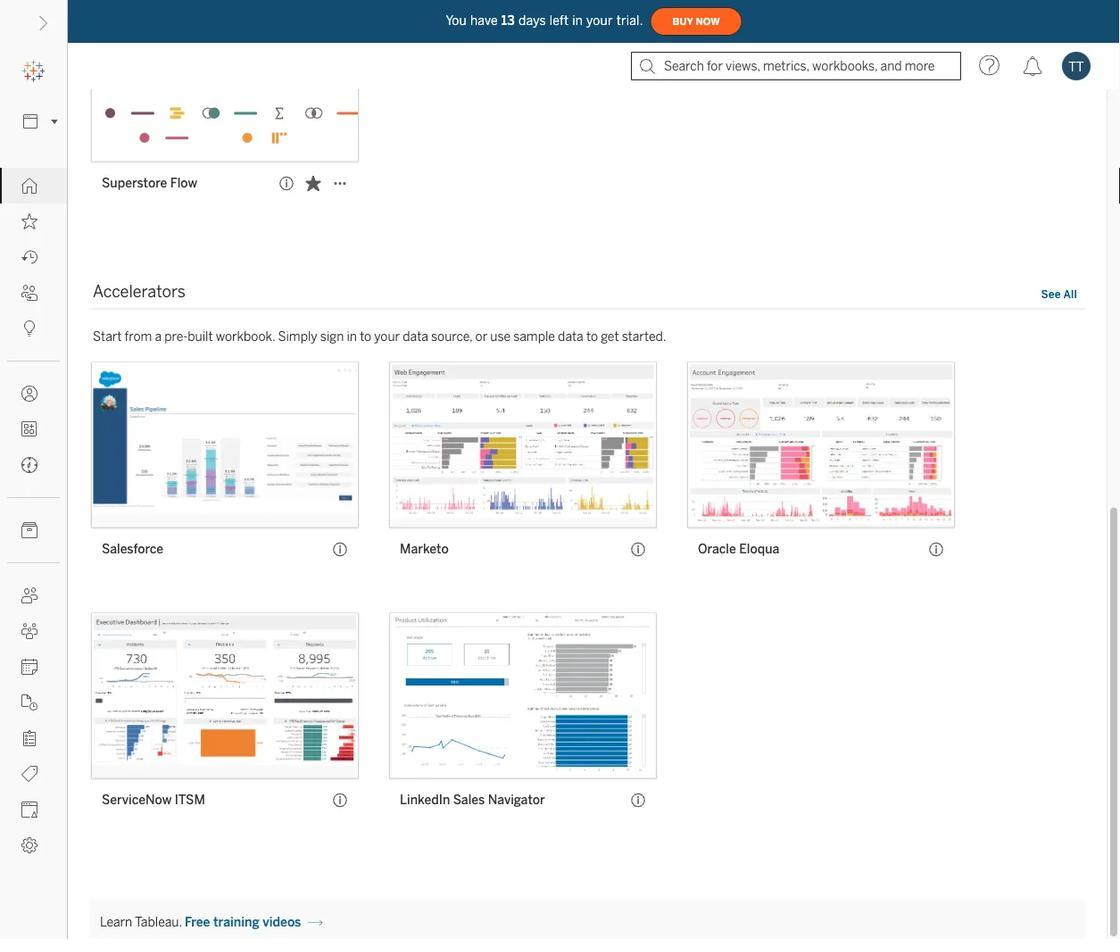 Task type: describe. For each thing, give the bounding box(es) containing it.
navigation panel element
[[0, 54, 67, 864]]

or
[[476, 329, 488, 344]]

pre-
[[165, 329, 188, 344]]

learn
[[100, 916, 132, 931]]

workbook.
[[216, 329, 275, 344]]

free training videos link
[[185, 916, 323, 931]]

superstore
[[102, 176, 167, 191]]

start
[[93, 329, 122, 344]]

you have 13 days left in your trial.
[[446, 13, 644, 28]]

start from a pre-built workbook. simply sign in to your data source, or use sample data to get started.
[[93, 329, 667, 344]]

training
[[213, 916, 260, 931]]

buy now button
[[651, 7, 743, 36]]

sales
[[453, 793, 485, 808]]

built
[[188, 329, 213, 344]]

linkedin sales navigator
[[400, 793, 545, 808]]

you
[[446, 13, 467, 28]]

salesforce
[[102, 542, 163, 557]]

see all
[[1042, 288, 1078, 301]]

from
[[125, 329, 152, 344]]

1 vertical spatial your
[[374, 329, 400, 344]]

see
[[1042, 288, 1061, 301]]

buy
[[673, 16, 694, 27]]

tableau.
[[135, 916, 182, 931]]

1 to from the left
[[360, 329, 372, 344]]

right arrow image
[[308, 916, 323, 931]]

now
[[696, 16, 720, 27]]

accelerators
[[93, 283, 186, 302]]

superstore flow
[[102, 176, 197, 191]]

servicenow itsm
[[102, 793, 205, 808]]

trial.
[[617, 13, 644, 28]]

2 to from the left
[[587, 329, 598, 344]]

oracle eloqua
[[698, 542, 780, 557]]

Search for views, metrics, workbooks, and more text field
[[631, 52, 962, 80]]

source,
[[431, 329, 473, 344]]

oracle
[[698, 542, 736, 557]]

videos
[[263, 916, 301, 931]]

have
[[471, 13, 498, 28]]

sample
[[514, 329, 555, 344]]



Task type: locate. For each thing, give the bounding box(es) containing it.
in
[[573, 13, 583, 28], [347, 329, 357, 344]]

use
[[491, 329, 511, 344]]

linkedin
[[400, 793, 450, 808]]

get
[[601, 329, 619, 344]]

0 vertical spatial your
[[587, 13, 613, 28]]

started.
[[622, 329, 667, 344]]

marketo
[[400, 542, 449, 557]]

eloqua
[[740, 542, 780, 557]]

1 horizontal spatial data
[[558, 329, 584, 344]]

all
[[1064, 288, 1078, 301]]

in right left
[[573, 13, 583, 28]]

to left "get" at the top
[[587, 329, 598, 344]]

itsm
[[175, 793, 205, 808]]

1 data from the left
[[403, 329, 429, 344]]

13
[[502, 13, 515, 28]]

sign
[[320, 329, 344, 344]]

your
[[587, 13, 613, 28], [374, 329, 400, 344]]

0 horizontal spatial data
[[403, 329, 429, 344]]

0 vertical spatial in
[[573, 13, 583, 28]]

data left source,
[[403, 329, 429, 344]]

to
[[360, 329, 372, 344], [587, 329, 598, 344]]

learn tableau.
[[100, 916, 182, 931]]

navigator
[[488, 793, 545, 808]]

0 horizontal spatial your
[[374, 329, 400, 344]]

days
[[519, 13, 546, 28]]

2 data from the left
[[558, 329, 584, 344]]

main navigation. press the up and down arrow keys to access links. element
[[0, 168, 67, 864]]

0 horizontal spatial to
[[360, 329, 372, 344]]

data
[[403, 329, 429, 344], [558, 329, 584, 344]]

left
[[550, 13, 569, 28]]

a
[[155, 329, 162, 344]]

buy now
[[673, 16, 720, 27]]

see all link
[[1041, 286, 1079, 304]]

0 horizontal spatial in
[[347, 329, 357, 344]]

data right sample
[[558, 329, 584, 344]]

free training videos
[[185, 916, 301, 931]]

1 vertical spatial in
[[347, 329, 357, 344]]

simply
[[278, 329, 318, 344]]

flow
[[170, 176, 197, 191]]

1 horizontal spatial in
[[573, 13, 583, 28]]

servicenow
[[102, 793, 172, 808]]

free
[[185, 916, 210, 931]]

1 horizontal spatial your
[[587, 13, 613, 28]]

in right the sign
[[347, 329, 357, 344]]

1 horizontal spatial to
[[587, 329, 598, 344]]

your left trial.
[[587, 13, 613, 28]]

your right the sign
[[374, 329, 400, 344]]

to right the sign
[[360, 329, 372, 344]]



Task type: vqa. For each thing, say whether or not it's contained in the screenshot.
the have
yes



